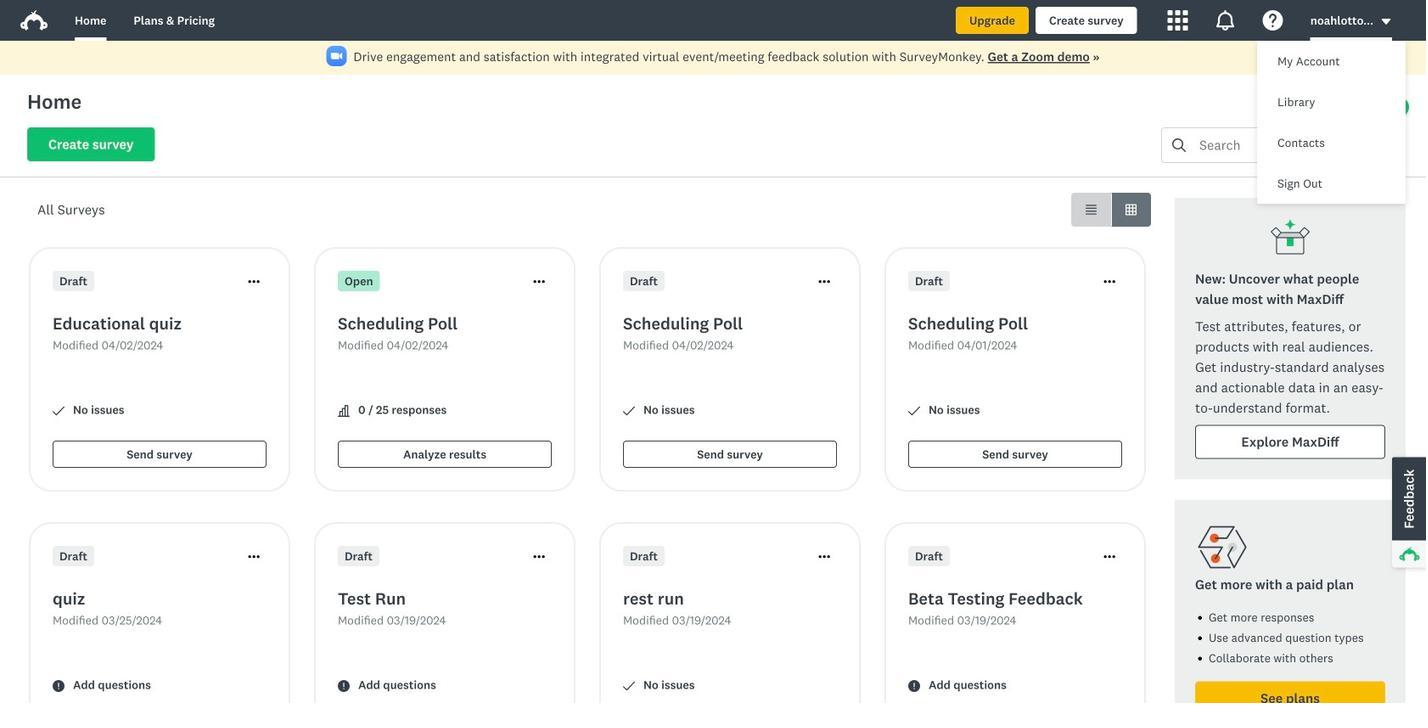 Task type: locate. For each thing, give the bounding box(es) containing it.
1 brand logo image from the top
[[20, 7, 48, 34]]

products icon image
[[1168, 10, 1189, 31], [1168, 10, 1189, 31]]

3 warning image from the left
[[909, 680, 921, 692]]

1 horizontal spatial no issues image
[[909, 405, 921, 417]]

Search text field
[[1186, 128, 1356, 162]]

2 no issues image from the left
[[909, 405, 921, 417]]

2 no issues image from the top
[[623, 680, 635, 692]]

x image
[[1394, 54, 1405, 65]]

notification center icon image
[[1216, 10, 1236, 31]]

no issues image
[[623, 405, 635, 417], [623, 680, 635, 692]]

0 vertical spatial no issues image
[[623, 405, 635, 417]]

1 horizontal spatial warning image
[[338, 680, 350, 692]]

0 horizontal spatial no issues image
[[53, 405, 65, 417]]

1 warning image from the left
[[53, 680, 65, 692]]

group
[[1072, 193, 1152, 227]]

2 brand logo image from the top
[[20, 10, 48, 31]]

1 no issues image from the left
[[53, 405, 65, 417]]

search image
[[1173, 138, 1186, 152], [1173, 138, 1186, 152]]

2 horizontal spatial warning image
[[909, 680, 921, 692]]

2 warning image from the left
[[338, 680, 350, 692]]

response count image
[[338, 405, 350, 417], [338, 405, 350, 417]]

warning image
[[53, 680, 65, 692], [338, 680, 350, 692], [909, 680, 921, 692]]

1 vertical spatial no issues image
[[623, 680, 635, 692]]

help icon image
[[1263, 10, 1284, 31]]

brand logo image
[[20, 7, 48, 34], [20, 10, 48, 31]]

no issues image
[[53, 405, 65, 417], [909, 405, 921, 417]]

dropdown arrow icon image
[[1381, 16, 1393, 28], [1382, 19, 1391, 25]]

0 horizontal spatial warning image
[[53, 680, 65, 692]]



Task type: vqa. For each thing, say whether or not it's contained in the screenshot.
second PRODUCTS ICON from the right
no



Task type: describe. For each thing, give the bounding box(es) containing it.
max diff icon image
[[1270, 218, 1311, 259]]

1 no issues image from the top
[[623, 405, 635, 417]]

response based pricing icon image
[[1196, 520, 1250, 575]]



